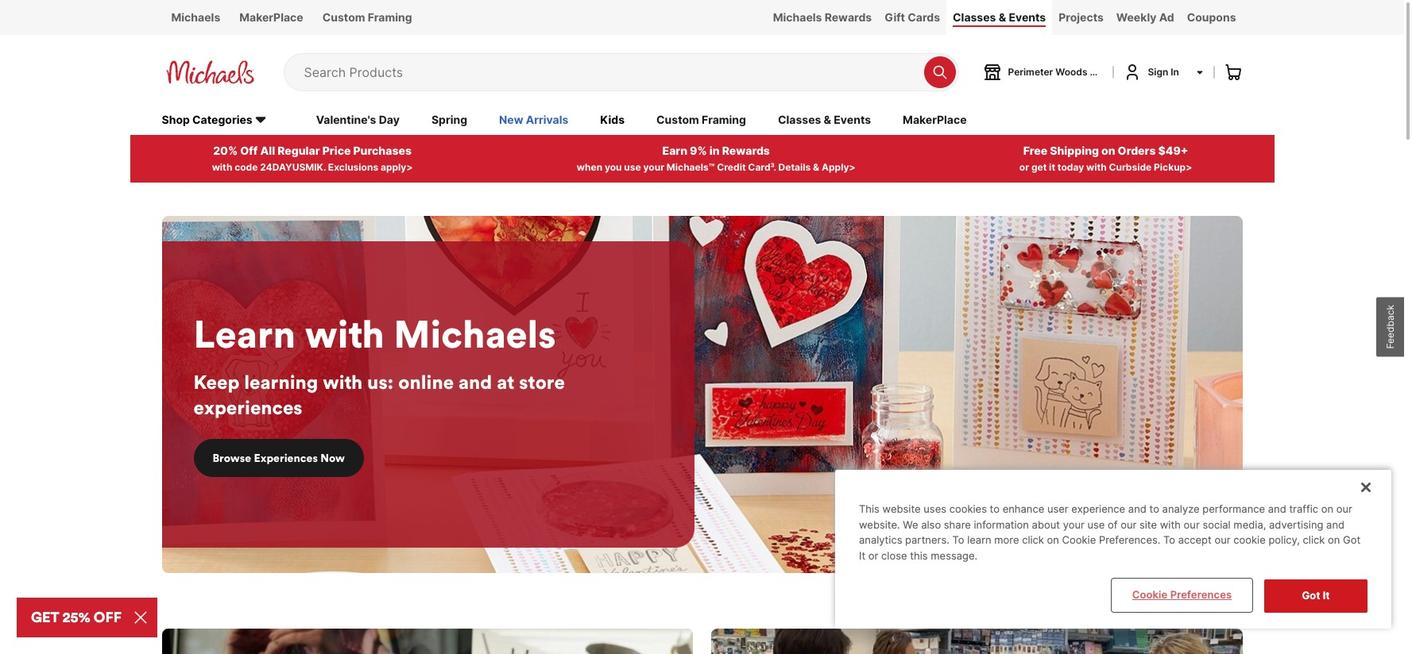 Task type: locate. For each thing, give the bounding box(es) containing it.
0 vertical spatial custom framing
[[322, 10, 412, 24]]

1 horizontal spatial michaels
[[394, 310, 556, 358]]

classes & events up perimeter
[[953, 10, 1046, 24]]

projects
[[1059, 10, 1104, 24]]

0 vertical spatial classes & events link
[[946, 0, 1052, 35]]

0 horizontal spatial to
[[990, 503, 1000, 516]]

to
[[952, 534, 964, 547], [1163, 534, 1175, 547]]

our right traffic
[[1336, 503, 1352, 516]]

curbside
[[1109, 161, 1152, 173]]

cookie inside this website uses cookies to enhance user experience and to analyze performance and traffic on our website. we also share information about your use of our site with our social media, advertising and analytics partners. to learn more click on cookie preferences. to accept our cookie policy, click on got it or close this message.
[[1062, 534, 1096, 547]]

day
[[379, 113, 400, 126]]

0 vertical spatial your
[[643, 161, 664, 173]]

1 vertical spatial use
[[1087, 519, 1105, 531]]

michaels inside michaels 'link'
[[171, 10, 220, 24]]

regular
[[277, 144, 320, 157]]

1 horizontal spatial use
[[1087, 519, 1105, 531]]

or down analytics
[[868, 550, 878, 562]]

1 vertical spatial or
[[868, 550, 878, 562]]

classes & events link up perimeter
[[946, 0, 1052, 35]]

more
[[994, 534, 1019, 547]]

shop categories link
[[162, 112, 284, 129]]

with inside this website uses cookies to enhance user experience and to analyze performance and traffic on our website. we also share information about your use of our site with our social media, advertising and analytics partners. to learn more click on cookie preferences. to accept our cookie policy, click on got it or close this message.
[[1160, 519, 1181, 531]]

your down user
[[1063, 519, 1085, 531]]

orders
[[1118, 144, 1156, 157]]

use inside "earn 9% in rewards when you use your michaels™ credit card³. details & apply>"
[[624, 161, 641, 173]]

website
[[882, 503, 921, 516]]

with down 20%
[[212, 161, 232, 173]]

0 horizontal spatial events
[[834, 113, 871, 126]]

with right today
[[1086, 161, 1107, 173]]

this
[[859, 503, 880, 516]]

1 to from the left
[[990, 503, 1000, 516]]

0 horizontal spatial rewards
[[722, 144, 770, 157]]

rewards left gift
[[825, 10, 872, 24]]

and
[[458, 370, 492, 394], [1128, 503, 1147, 516], [1268, 503, 1286, 516], [1326, 519, 1345, 531]]

0 vertical spatial events
[[1009, 10, 1046, 24]]

click
[[1022, 534, 1044, 547], [1303, 534, 1325, 547]]

custom
[[322, 10, 365, 24], [656, 113, 699, 126]]

&
[[999, 10, 1006, 24], [824, 113, 831, 126], [813, 161, 819, 173]]

analyze
[[1162, 503, 1200, 516]]

classes up details
[[778, 113, 821, 126]]

card³.
[[748, 161, 776, 173]]

with left the us:
[[323, 370, 363, 394]]

0 vertical spatial custom framing link
[[313, 0, 422, 35]]

this website uses cookies to enhance user experience and to analyze performance and traffic on our website. we also share information about your use of our site with our social media, advertising and analytics partners. to learn more click on cookie preferences. to accept our cookie policy, click on got it or close this message.
[[859, 503, 1360, 562]]

makerplace for the left 'makerplace' link
[[239, 10, 303, 24]]

your inside "earn 9% in rewards when you use your michaels™ credit card³. details & apply>"
[[643, 161, 664, 173]]

of
[[1108, 519, 1118, 531]]

rewards up credit
[[722, 144, 770, 157]]

various valentine's day cards with hearts and puppies image
[[162, 216, 1242, 573]]

it inside this website uses cookies to enhance user experience and to analyze performance and traffic on our website. we also share information about your use of our site with our social media, advertising and analytics partners. to learn more click on cookie preferences. to accept our cookie policy, click on got it or close this message.
[[859, 550, 865, 562]]

preferences.
[[1099, 534, 1160, 547]]

0 horizontal spatial custom
[[322, 10, 365, 24]]

use down experience
[[1087, 519, 1105, 531]]

when
[[577, 161, 602, 173]]

cards
[[908, 10, 940, 24]]

preferences
[[1170, 589, 1232, 602]]

0 horizontal spatial use
[[624, 161, 641, 173]]

click down advertising
[[1303, 534, 1325, 547]]

classes right cards
[[953, 10, 996, 24]]

get
[[1031, 161, 1047, 173]]

framing for the bottom custom framing link
[[702, 113, 746, 126]]

cookie
[[1233, 534, 1266, 547]]

our down 'social'
[[1214, 534, 1231, 547]]

0 horizontal spatial classes & events
[[778, 113, 871, 126]]

2 horizontal spatial michaels
[[773, 10, 822, 24]]

1 vertical spatial events
[[834, 113, 871, 126]]

0 vertical spatial cookie
[[1062, 534, 1096, 547]]

20%
[[213, 144, 238, 157]]

cookie
[[1062, 534, 1096, 547], [1132, 589, 1168, 602]]

cookie preferences button
[[1112, 580, 1252, 612]]

michaels inside the michaels rewards link
[[773, 10, 822, 24]]

1 vertical spatial your
[[1063, 519, 1085, 531]]

experience
[[1071, 503, 1125, 516]]

to left accept
[[1163, 534, 1175, 547]]

a child playing with clay watches the computer screen as an art teacher demonstrates what to do. image
[[162, 629, 693, 655]]

1 vertical spatial makerplace link
[[903, 112, 967, 129]]

all
[[260, 144, 275, 157]]

online
[[398, 370, 454, 394]]

website.
[[859, 519, 900, 531]]

1 horizontal spatial custom framing
[[656, 113, 746, 126]]

2 to from the left
[[1149, 503, 1159, 516]]

0 vertical spatial classes & events
[[953, 10, 1046, 24]]

0 vertical spatial got
[[1343, 534, 1360, 547]]

michaels
[[171, 10, 220, 24], [773, 10, 822, 24], [394, 310, 556, 358]]

got up got it button
[[1343, 534, 1360, 547]]

1 horizontal spatial or
[[1019, 161, 1029, 173]]

2 horizontal spatial &
[[999, 10, 1006, 24]]

0 vertical spatial makerplace
[[239, 10, 303, 24]]

& for bottommost classes & events link
[[824, 113, 831, 126]]

1 vertical spatial it
[[1323, 590, 1330, 603]]

1 horizontal spatial makerplace
[[903, 113, 967, 126]]

got inside button
[[1302, 590, 1320, 603]]

coupons
[[1187, 10, 1236, 24]]

message.
[[931, 550, 977, 562]]

shop
[[162, 113, 190, 126]]

1 horizontal spatial click
[[1303, 534, 1325, 547]]

information
[[974, 519, 1029, 531]]

classes & events up apply>
[[778, 113, 871, 126]]

learn
[[193, 310, 296, 358]]

earn 9% in rewards when you use your michaels™ credit card³. details & apply>
[[577, 144, 855, 173]]

use right you
[[624, 161, 641, 173]]

kids
[[600, 113, 625, 126]]

0 vertical spatial framing
[[368, 10, 412, 24]]

click down about
[[1022, 534, 1044, 547]]

1 horizontal spatial your
[[1063, 519, 1085, 531]]

& for rightmost classes & events link
[[999, 10, 1006, 24]]

to up site
[[1149, 503, 1159, 516]]

classes & events link up apply>
[[778, 112, 871, 129]]

cookie left preferences
[[1132, 589, 1168, 602]]

keep
[[193, 370, 239, 394]]

on up curbside
[[1101, 144, 1115, 157]]

your down the earn
[[643, 161, 664, 173]]

1 vertical spatial custom
[[656, 113, 699, 126]]

or
[[1019, 161, 1029, 173], [868, 550, 878, 562]]

or inside this website uses cookies to enhance user experience and to analyze performance and traffic on our website. we also share information about your use of our site with our social media, advertising and analytics partners. to learn more click on cookie preferences. to accept our cookie policy, click on got it or close this message.
[[868, 550, 878, 562]]

your
[[643, 161, 664, 173], [1063, 519, 1085, 531]]

0 horizontal spatial makerplace
[[239, 10, 303, 24]]

0 vertical spatial use
[[624, 161, 641, 173]]

0 horizontal spatial custom framing
[[322, 10, 412, 24]]

1 horizontal spatial custom framing link
[[656, 112, 746, 129]]

cookies
[[949, 503, 987, 516]]

advertising
[[1269, 519, 1323, 531]]

michaels for michaels
[[171, 10, 220, 24]]

1 vertical spatial classes
[[778, 113, 821, 126]]

and left at
[[458, 370, 492, 394]]

0 horizontal spatial to
[[952, 534, 964, 547]]

0 horizontal spatial click
[[1022, 534, 1044, 547]]

or left the get
[[1019, 161, 1029, 173]]

classes & events link
[[946, 0, 1052, 35], [778, 112, 871, 129]]

1 horizontal spatial got
[[1343, 534, 1360, 547]]

got it button
[[1264, 580, 1368, 613]]

1 vertical spatial makerplace
[[903, 113, 967, 126]]

with down analyze
[[1160, 519, 1181, 531]]

1 horizontal spatial it
[[1323, 590, 1330, 603]]

on right policy,
[[1328, 534, 1340, 547]]

keep learning with us: online and at store experiences
[[193, 370, 565, 419]]

cookie inside cookie preferences button
[[1132, 589, 1168, 602]]

to down share
[[952, 534, 964, 547]]

2 to from the left
[[1163, 534, 1175, 547]]

0 horizontal spatial got
[[1302, 590, 1320, 603]]

valentine's day link
[[316, 112, 400, 129]]

custom framing for the bottom custom framing link
[[656, 113, 746, 126]]

1 vertical spatial got
[[1302, 590, 1320, 603]]

0 horizontal spatial cookie
[[1062, 534, 1096, 547]]

got down advertising
[[1302, 590, 1320, 603]]

0 horizontal spatial framing
[[368, 10, 412, 24]]

cookie down experience
[[1062, 534, 1096, 547]]

0 horizontal spatial your
[[643, 161, 664, 173]]

9%
[[690, 144, 707, 157]]

apply>
[[381, 161, 413, 173]]

1 horizontal spatial to
[[1163, 534, 1175, 547]]

credit
[[717, 161, 746, 173]]

makerplace down "search button" 'icon' at right top
[[903, 113, 967, 126]]

1 vertical spatial cookie
[[1132, 589, 1168, 602]]

michaels for michaels rewards
[[773, 10, 822, 24]]

it down analytics
[[859, 550, 865, 562]]

& up apply>
[[824, 113, 831, 126]]

events left projects in the top right of the page
[[1009, 10, 1046, 24]]

0 vertical spatial makerplace link
[[230, 0, 313, 35]]

makerplace right michaels 'link'
[[239, 10, 303, 24]]

0 horizontal spatial it
[[859, 550, 865, 562]]

shop categories
[[162, 113, 252, 126]]

1 vertical spatial rewards
[[722, 144, 770, 157]]

to
[[990, 503, 1000, 516], [1149, 503, 1159, 516]]

& inside "earn 9% in rewards when you use your michaels™ credit card³. details & apply>"
[[813, 161, 819, 173]]

free shipping on orders $49+ or get it today with curbside pickup>
[[1019, 144, 1192, 173]]

today
[[1057, 161, 1084, 173]]

1 horizontal spatial classes & events
[[953, 10, 1046, 24]]

our up preferences. in the bottom right of the page
[[1121, 519, 1137, 531]]

michaels rewards
[[773, 10, 872, 24]]

1 horizontal spatial events
[[1009, 10, 1046, 24]]

0 horizontal spatial custom framing link
[[313, 0, 422, 35]]

0 horizontal spatial michaels
[[171, 10, 220, 24]]

1 vertical spatial classes & events
[[778, 113, 871, 126]]

use
[[624, 161, 641, 173], [1087, 519, 1105, 531]]

0 vertical spatial it
[[859, 550, 865, 562]]

you
[[605, 161, 622, 173]]

valentine's
[[316, 113, 376, 126]]

1 vertical spatial &
[[824, 113, 831, 126]]

0 horizontal spatial or
[[868, 550, 878, 562]]

1 horizontal spatial rewards
[[825, 10, 872, 24]]

experiences
[[193, 395, 302, 419]]

0 vertical spatial &
[[999, 10, 1006, 24]]

1 horizontal spatial cookie
[[1132, 589, 1168, 602]]

your inside this website uses cookies to enhance user experience and to analyze performance and traffic on our website. we also share information about your use of our site with our social media, advertising and analytics partners. to learn more click on cookie preferences. to accept our cookie policy, click on got it or close this message.
[[1063, 519, 1085, 531]]

events up apply>
[[834, 113, 871, 126]]

1 horizontal spatial &
[[824, 113, 831, 126]]

2 vertical spatial &
[[813, 161, 819, 173]]

1 horizontal spatial framing
[[702, 113, 746, 126]]

1 vertical spatial custom framing
[[656, 113, 746, 126]]

share
[[944, 519, 971, 531]]

1 horizontal spatial to
[[1149, 503, 1159, 516]]

woods
[[1056, 66, 1087, 78]]

with
[[212, 161, 232, 173], [1086, 161, 1107, 173], [305, 310, 384, 358], [323, 370, 363, 394], [1160, 519, 1181, 531]]

0 horizontal spatial classes & events link
[[778, 112, 871, 129]]

gift cards link
[[878, 0, 946, 35]]

it down advertising
[[1323, 590, 1330, 603]]

search button image
[[932, 64, 948, 80]]

& right details
[[813, 161, 819, 173]]

in
[[1171, 66, 1179, 78]]

our
[[1336, 503, 1352, 516], [1121, 519, 1137, 531], [1184, 519, 1200, 531], [1214, 534, 1231, 547]]

to up information
[[990, 503, 1000, 516]]

0 horizontal spatial &
[[813, 161, 819, 173]]

ad
[[1159, 10, 1174, 24]]

1 vertical spatial custom framing link
[[656, 112, 746, 129]]

we
[[903, 519, 918, 531]]

0 vertical spatial or
[[1019, 161, 1029, 173]]

1 horizontal spatial classes
[[953, 10, 996, 24]]

spring
[[431, 113, 467, 126]]

got inside this website uses cookies to enhance user experience and to analyze performance and traffic on our website. we also share information about your use of our site with our social media, advertising and analytics partners. to learn more click on cookie preferences. to accept our cookie policy, click on got it or close this message.
[[1343, 534, 1360, 547]]

0 vertical spatial rewards
[[825, 10, 872, 24]]

& right cards
[[999, 10, 1006, 24]]

1 vertical spatial framing
[[702, 113, 746, 126]]

got
[[1343, 534, 1360, 547], [1302, 590, 1320, 603]]



Task type: describe. For each thing, give the bounding box(es) containing it.
earn
[[662, 144, 687, 157]]

rewards inside the michaels rewards link
[[825, 10, 872, 24]]

on down about
[[1047, 534, 1059, 547]]

gift cards
[[885, 10, 940, 24]]

with inside free shipping on orders $49+ or get it today with curbside pickup>
[[1086, 161, 1107, 173]]

code
[[235, 161, 258, 173]]

free
[[1023, 144, 1047, 157]]

sign in
[[1148, 66, 1179, 78]]

$49+
[[1158, 144, 1188, 157]]

also
[[921, 519, 941, 531]]

policy,
[[1268, 534, 1300, 547]]

uses
[[924, 503, 946, 516]]

at
[[497, 370, 514, 394]]

0 horizontal spatial classes
[[778, 113, 821, 126]]

got it
[[1302, 590, 1330, 603]]

michaels™
[[667, 161, 715, 173]]

it
[[1049, 161, 1055, 173]]

price
[[322, 144, 351, 157]]

site
[[1139, 519, 1157, 531]]

0 vertical spatial custom
[[322, 10, 365, 24]]

new arrivals
[[499, 113, 568, 126]]

traffic
[[1289, 503, 1318, 516]]

events for rightmost classes & events link
[[1009, 10, 1046, 24]]

on inside free shipping on orders $49+ or get it today with curbside pickup>
[[1101, 144, 1115, 157]]

makerplace for the right 'makerplace' link
[[903, 113, 967, 126]]

browse experiences now button
[[193, 439, 364, 477]]

spring link
[[431, 112, 467, 129]]

purchases
[[353, 144, 412, 157]]

0 horizontal spatial makerplace link
[[230, 0, 313, 35]]

0 vertical spatial classes
[[953, 10, 996, 24]]

projects link
[[1052, 0, 1110, 35]]

Search Input field
[[304, 54, 916, 90]]

perimeter
[[1008, 66, 1053, 78]]

with inside keep learning with us: online and at store experiences
[[323, 370, 363, 394]]

24dayusmik.
[[260, 161, 326, 173]]

and right advertising
[[1326, 519, 1345, 531]]

apply>
[[822, 161, 855, 173]]

weekly ad link
[[1110, 0, 1181, 35]]

1 horizontal spatial classes & events link
[[946, 0, 1052, 35]]

rewards inside "earn 9% in rewards when you use your michaels™ credit card³. details & apply>"
[[722, 144, 770, 157]]

and up site
[[1128, 503, 1147, 516]]

events for bottommost classes & events link
[[834, 113, 871, 126]]

learning
[[244, 370, 318, 394]]

cookie preferences
[[1132, 589, 1232, 602]]

it inside button
[[1323, 590, 1330, 603]]

new arrivals link
[[499, 112, 568, 129]]

or inside free shipping on orders $49+ or get it today with curbside pickup>
[[1019, 161, 1029, 173]]

20% off all regular price purchases with code 24dayusmik. exclusions apply>
[[212, 144, 413, 173]]

experiences
[[254, 451, 318, 465]]

perimeter woods shopping center
[[1008, 66, 1168, 78]]

new
[[499, 113, 523, 126]]

us:
[[367, 370, 394, 394]]

and up advertising
[[1268, 503, 1286, 516]]

about
[[1032, 519, 1060, 531]]

1 vertical spatial classes & events link
[[778, 112, 871, 129]]

2 click from the left
[[1303, 534, 1325, 547]]

sign in button
[[1122, 63, 1204, 82]]

perimeter woods shopping center button
[[983, 63, 1168, 82]]

details
[[778, 161, 811, 173]]

learn
[[967, 534, 991, 547]]

framing for top custom framing link
[[368, 10, 412, 24]]

center
[[1136, 66, 1168, 78]]

with inside the 20% off all regular price purchases with code 24dayusmik. exclusions apply>
[[212, 161, 232, 173]]

valentine's day
[[316, 113, 400, 126]]

on right traffic
[[1321, 503, 1333, 516]]

sign
[[1148, 66, 1168, 78]]

categories
[[192, 113, 252, 126]]

partners.
[[905, 534, 949, 547]]

this
[[910, 550, 928, 562]]

with up the us:
[[305, 310, 384, 358]]

and inside keep learning with us: online and at store experiences
[[458, 370, 492, 394]]

michaels rewards link
[[767, 0, 878, 35]]

1 horizontal spatial custom
[[656, 113, 699, 126]]

shopping
[[1090, 66, 1134, 78]]

in
[[709, 144, 720, 157]]

pickup>
[[1154, 161, 1192, 173]]

browse
[[213, 451, 251, 465]]

user
[[1047, 503, 1069, 516]]

accept
[[1178, 534, 1212, 547]]

browse experiences now
[[213, 451, 345, 465]]

now
[[321, 451, 345, 465]]

kids link
[[600, 112, 625, 129]]

our up accept
[[1184, 519, 1200, 531]]

social
[[1203, 519, 1231, 531]]

1 to from the left
[[952, 534, 964, 547]]

store
[[519, 370, 565, 394]]

1 horizontal spatial makerplace link
[[903, 112, 967, 129]]

custom framing for top custom framing link
[[322, 10, 412, 24]]

michaels link
[[162, 0, 230, 35]]

three people make hand-knitted blankets with jumbo yarn in a michaels classroom. image
[[711, 629, 1242, 655]]

gift
[[885, 10, 905, 24]]

use inside this website uses cookies to enhance user experience and to analyze performance and traffic on our website. we also share information about your use of our site with our social media, advertising and analytics partners. to learn more click on cookie preferences. to accept our cookie policy, click on got it or close this message.
[[1087, 519, 1105, 531]]

media,
[[1234, 519, 1266, 531]]

weekly ad
[[1116, 10, 1174, 24]]

shipping
[[1050, 144, 1099, 157]]

1 click from the left
[[1022, 534, 1044, 547]]



Task type: vqa. For each thing, say whether or not it's contained in the screenshot.
the bottom -
no



